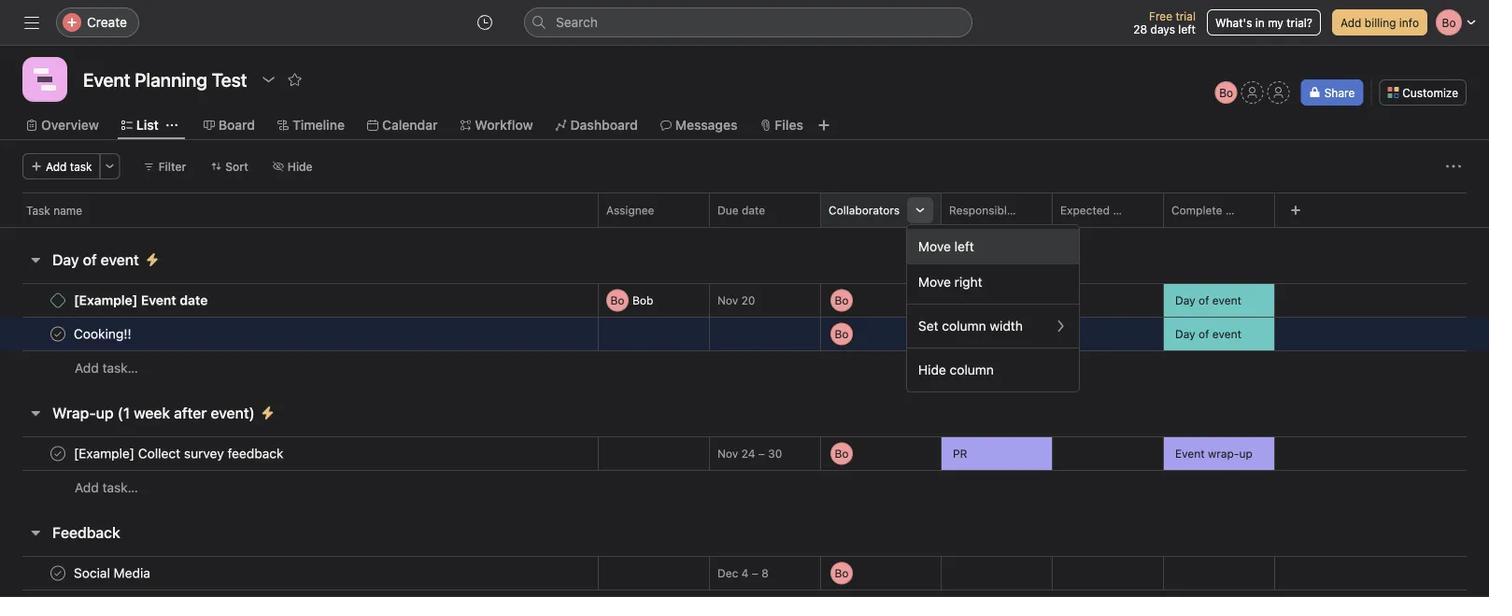 Task type: vqa. For each thing, say whether or not it's contained in the screenshot.
THE HIDE COLUMN on the right of the page
yes



Task type: locate. For each thing, give the bounding box(es) containing it.
row containing nov 24
[[0, 435, 1490, 472]]

add for add task… button within the header wrap-up (1 week after event) tree grid
[[75, 480, 99, 495]]

1 — text field from the top
[[1061, 295, 1164, 308]]

1 vertical spatial up
[[1240, 447, 1253, 460]]

1 collapse task list for this section image from the top
[[28, 252, 43, 267]]

messages link
[[661, 115, 738, 136]]

collapse task list for this section image for day
[[28, 252, 43, 267]]

width
[[990, 318, 1023, 334]]

responsible (department) field for [example] event date cell
[[941, 283, 1053, 318]]

— text field
[[1061, 448, 1164, 461], [1061, 568, 1164, 581]]

row containing dec 4
[[0, 555, 1490, 592]]

of for day of event row
[[1199, 328, 1210, 341]]

name
[[53, 204, 82, 217]]

collapse task list for this section image down the task
[[28, 252, 43, 267]]

0 vertical spatial hide
[[288, 160, 313, 173]]

— text field inside header wrap-up (1 week after event) tree grid
[[1061, 448, 1164, 461]]

2 row from the top
[[0, 197, 1490, 232]]

add task… button down the cooking!! text box
[[75, 358, 138, 379]]

header wrap-up (1 week after event) tree grid
[[0, 435, 1490, 505]]

hide down timeline link
[[288, 160, 313, 173]]

move left right
[[919, 274, 951, 290]]

1 horizontal spatial show options image
[[915, 205, 926, 216]]

add task… row down 24
[[0, 470, 1490, 505]]

expected
[[1061, 204, 1110, 217]]

add billing info
[[1341, 16, 1420, 29]]

0 vertical spatial day of event button
[[1164, 284, 1275, 317]]

completed checkbox down feedback
[[47, 562, 69, 585]]

completed checkbox inside [example] collect survey feedback cell
[[47, 443, 69, 465]]

left inside free trial 28 days left
[[1179, 22, 1196, 36]]

1 vertical spatial add task…
[[75, 480, 138, 495]]

nov left 24
[[718, 447, 739, 460]]

right
[[955, 274, 983, 290]]

task… down the cooking!! text box
[[102, 360, 138, 376]]

0 vertical spatial bo
[[1220, 86, 1234, 99]]

0 vertical spatial day
[[52, 251, 79, 269]]

up left (1
[[96, 404, 114, 422]]

of inside button
[[83, 251, 97, 269]]

– inside header wrap-up (1 week after event) tree grid
[[759, 447, 765, 460]]

– right 24
[[759, 447, 765, 460]]

1 — text field from the top
[[1061, 448, 1164, 461]]

2 vertical spatial day of event
[[1176, 328, 1242, 341]]

bo
[[1220, 86, 1234, 99], [611, 294, 625, 307]]

dec 4 – 8
[[718, 567, 769, 580]]

left up right
[[955, 239, 975, 254]]

0 vertical spatial nov
[[718, 294, 739, 307]]

0 vertical spatial — text field
[[1061, 295, 1164, 308]]

day of event row
[[0, 315, 1490, 353]]

1 add task… from the top
[[75, 360, 138, 376]]

1 nov from the top
[[718, 294, 739, 307]]

calendar
[[382, 117, 438, 133]]

dashboard
[[571, 117, 638, 133]]

5 row from the top
[[0, 555, 1490, 592]]

task… inside header wrap-up (1 week after event) tree grid
[[102, 480, 138, 495]]

0 vertical spatial add task… button
[[75, 358, 138, 379]]

Completed checkbox
[[47, 323, 69, 345]]

event
[[101, 251, 139, 269], [1213, 294, 1242, 307], [1213, 328, 1242, 341]]

1 task… from the top
[[102, 360, 138, 376]]

event wrap-up button
[[1164, 437, 1275, 470]]

nov 20
[[718, 294, 756, 307]]

more actions image right task
[[104, 161, 116, 172]]

1 vertical spatial completed image
[[47, 443, 69, 465]]

customize
[[1403, 86, 1459, 99]]

1 vertical spatial day
[[1176, 294, 1196, 307]]

timeline link
[[278, 115, 345, 136]]

column down the responsible (department) field for cooking!! cell
[[950, 362, 994, 378]]

share
[[1325, 86, 1355, 99]]

— text field inside header feedback tree grid
[[1061, 568, 1164, 581]]

social media cell
[[0, 556, 599, 591]]

2 task… from the top
[[102, 480, 138, 495]]

2 vertical spatial event
[[1213, 328, 1242, 341]]

complete
[[1172, 204, 1223, 217]]

task…
[[102, 360, 138, 376], [102, 480, 138, 495]]

0 vertical spatial left
[[1179, 22, 1196, 36]]

— text field
[[1061, 295, 1164, 308], [1061, 328, 1164, 341]]

completed image for day
[[47, 323, 69, 345]]

1 vertical spatial event
[[1213, 294, 1242, 307]]

— text field for wrap-up (1 week after event)
[[1061, 448, 1164, 461]]

bob
[[633, 294, 654, 307]]

event for day of event row
[[1213, 328, 1242, 341]]

messages
[[675, 117, 738, 133]]

of for row containing bo
[[1199, 294, 1210, 307]]

Cooking!! text field
[[70, 325, 137, 343]]

add task… for add task… button within the header wrap-up (1 week after event) tree grid
[[75, 480, 138, 495]]

add task…
[[75, 360, 138, 376], [75, 480, 138, 495]]

2 move from the top
[[919, 274, 951, 290]]

add task… button
[[75, 358, 138, 379], [75, 478, 138, 498]]

24
[[742, 447, 756, 460]]

day
[[52, 251, 79, 269], [1176, 294, 1196, 307], [1176, 328, 1196, 341]]

trial
[[1176, 9, 1196, 22]]

0 horizontal spatial up
[[96, 404, 114, 422]]

completed image down completed milestone icon
[[47, 323, 69, 345]]

timeline image
[[34, 68, 56, 91]]

day of event for row containing bo
[[1176, 294, 1242, 307]]

completed checkbox for wrap-up (1 week after event)
[[47, 443, 69, 465]]

1 horizontal spatial bo
[[1220, 86, 1234, 99]]

left right the days at the top right of the page
[[1179, 22, 1196, 36]]

1 vertical spatial add task… row
[[0, 470, 1490, 505]]

1 horizontal spatial up
[[1240, 447, 1253, 460]]

filter
[[159, 160, 186, 173]]

2 completed checkbox from the top
[[47, 562, 69, 585]]

add field image
[[1291, 205, 1302, 216]]

1 vertical spatial left
[[955, 239, 975, 254]]

0 vertical spatial collapse task list for this section image
[[28, 252, 43, 267]]

– inside header feedback tree grid
[[752, 567, 759, 580]]

0 vertical spatial — text field
[[1061, 448, 1164, 461]]

–
[[759, 447, 765, 460], [752, 567, 759, 580]]

add task… up feedback button
[[75, 480, 138, 495]]

1 horizontal spatial hide
[[919, 362, 947, 378]]

1 vertical spatial bo
[[611, 294, 625, 307]]

sort
[[225, 160, 248, 173]]

1 vertical spatial move
[[919, 274, 951, 290]]

[Example] Collect survey feedback text field
[[70, 444, 289, 463]]

nov inside header day of event tree grid
[[718, 294, 739, 307]]

date
[[742, 204, 765, 217]]

nov inside header wrap-up (1 week after event) tree grid
[[718, 447, 739, 460]]

1 completed checkbox from the top
[[47, 443, 69, 465]]

task
[[70, 160, 92, 173]]

1 vertical spatial day of event button
[[1164, 318, 1275, 350]]

collapse task list for this section image left wrap-
[[28, 406, 43, 421]]

completed checkbox inside social media cell
[[47, 562, 69, 585]]

board link
[[204, 115, 255, 136]]

show options image left add to starred image at the left top
[[261, 72, 276, 87]]

add task… inside header day of event tree grid
[[75, 360, 138, 376]]

row containing bo
[[0, 282, 1490, 319]]

move up move right at right
[[919, 239, 951, 254]]

1 vertical spatial task…
[[102, 480, 138, 495]]

add task… inside header wrap-up (1 week after event) tree grid
[[75, 480, 138, 495]]

expand sidebar image
[[24, 15, 39, 30]]

1 horizontal spatial left
[[1179, 22, 1196, 36]]

— text field for day of event popup button for responsible (department) field for [example] event date cell
[[1061, 295, 1164, 308]]

day of event button for responsible (department) field for [example] event date cell
[[1164, 284, 1275, 317]]

1 completed image from the top
[[47, 323, 69, 345]]

1 move from the top
[[919, 239, 951, 254]]

row
[[0, 193, 1490, 227], [0, 197, 1490, 232], [0, 282, 1490, 319], [0, 435, 1490, 472], [0, 555, 1490, 592], [0, 590, 1490, 597]]

feedback button
[[52, 516, 120, 550]]

hide for hide column
[[919, 362, 947, 378]]

1 vertical spatial hide
[[919, 362, 947, 378]]

1 add task… row from the top
[[0, 350, 1490, 385]]

0 horizontal spatial show options image
[[261, 72, 276, 87]]

show options image
[[261, 72, 276, 87], [915, 205, 926, 216]]

add task… row down 20
[[0, 350, 1490, 385]]

day of event
[[52, 251, 139, 269], [1176, 294, 1242, 307], [1176, 328, 1242, 341]]

Social Media text field
[[70, 564, 156, 583]]

column right set
[[942, 318, 987, 334]]

1 vertical spatial show options image
[[915, 205, 926, 216]]

bo down what's
[[1220, 86, 1234, 99]]

completed checkbox down wrap-
[[47, 443, 69, 465]]

Completed checkbox
[[47, 443, 69, 465], [47, 562, 69, 585]]

row containing task name
[[0, 193, 1490, 227]]

move left menu item
[[907, 229, 1079, 264]]

nov
[[718, 294, 739, 307], [718, 447, 739, 460]]

day inside button
[[52, 251, 79, 269]]

task… inside header day of event tree grid
[[102, 360, 138, 376]]

8
[[762, 567, 769, 580]]

event for row containing bo
[[1213, 294, 1242, 307]]

add to starred image
[[287, 72, 302, 87]]

add billing info button
[[1333, 9, 1428, 36]]

task… up feedback
[[102, 480, 138, 495]]

collapse task list for this section image
[[28, 252, 43, 267], [28, 406, 43, 421], [28, 525, 43, 540]]

0 horizontal spatial left
[[955, 239, 975, 254]]

completed image down wrap-
[[47, 443, 69, 465]]

1 day of event button from the top
[[1164, 284, 1275, 317]]

trial?
[[1287, 16, 1313, 29]]

2 vertical spatial of
[[1199, 328, 1210, 341]]

header feedback tree grid
[[0, 555, 1490, 597]]

0 vertical spatial add task…
[[75, 360, 138, 376]]

add for add task… button inside header day of event tree grid
[[75, 360, 99, 376]]

add task… button inside header wrap-up (1 week after event) tree grid
[[75, 478, 138, 498]]

hide column
[[919, 362, 994, 378]]

add down the cooking!! text box
[[75, 360, 99, 376]]

— text field inside day of event row
[[1061, 328, 1164, 341]]

sort button
[[202, 153, 257, 179]]

bo left "bob"
[[611, 294, 625, 307]]

6 row from the top
[[0, 590, 1490, 597]]

add inside header day of event tree grid
[[75, 360, 99, 376]]

completed image
[[47, 323, 69, 345], [47, 443, 69, 465]]

wrap-up (1 week after event)
[[52, 404, 255, 422]]

add task… down the cooking!! text box
[[75, 360, 138, 376]]

1 horizontal spatial more actions image
[[1447, 159, 1462, 174]]

up inside dropdown button
[[1240, 447, 1253, 460]]

show options image up the move left
[[915, 205, 926, 216]]

hide
[[288, 160, 313, 173], [919, 362, 947, 378]]

2 nov from the top
[[718, 447, 739, 460]]

calendar link
[[367, 115, 438, 136]]

0 vertical spatial move
[[919, 239, 951, 254]]

2 — text field from the top
[[1061, 328, 1164, 341]]

add task button
[[22, 153, 101, 179]]

add inside header wrap-up (1 week after event) tree grid
[[75, 480, 99, 495]]

0 vertical spatial completed checkbox
[[47, 443, 69, 465]]

0 horizontal spatial bo
[[611, 294, 625, 307]]

2 collapse task list for this section image from the top
[[28, 406, 43, 421]]

0 vertical spatial –
[[759, 447, 765, 460]]

2 vertical spatial day
[[1176, 328, 1196, 341]]

0 vertical spatial of
[[83, 251, 97, 269]]

3 row from the top
[[0, 282, 1490, 319]]

customize button
[[1380, 79, 1467, 106]]

hide for hide
[[288, 160, 313, 173]]

– left 8 at the right of the page
[[752, 567, 759, 580]]

up right 'event'
[[1240, 447, 1253, 460]]

2 vertical spatial collapse task list for this section image
[[28, 525, 43, 540]]

0 vertical spatial task…
[[102, 360, 138, 376]]

add task… button up feedback button
[[75, 478, 138, 498]]

4 row from the top
[[0, 435, 1490, 472]]

add up feedback button
[[75, 480, 99, 495]]

1 vertical spatial of
[[1199, 294, 1210, 307]]

add task
[[46, 160, 92, 173]]

move inside menu item
[[919, 239, 951, 254]]

1 vertical spatial — text field
[[1061, 568, 1164, 581]]

what's in my trial?
[[1216, 16, 1313, 29]]

more actions image
[[1447, 159, 1462, 174], [104, 161, 116, 172]]

hide button
[[264, 153, 321, 179]]

0 vertical spatial add task… row
[[0, 350, 1490, 385]]

completed image inside [example] collect survey feedback cell
[[47, 443, 69, 465]]

0 horizontal spatial hide
[[288, 160, 313, 173]]

1 vertical spatial — text field
[[1061, 328, 1164, 341]]

2 — text field from the top
[[1061, 568, 1164, 581]]

– for feedback
[[752, 567, 759, 580]]

1 vertical spatial column
[[950, 362, 994, 378]]

pr
[[953, 447, 968, 460]]

1 add task… button from the top
[[75, 358, 138, 379]]

0 vertical spatial event
[[101, 251, 139, 269]]

task
[[26, 204, 50, 217]]

1 vertical spatial completed checkbox
[[47, 562, 69, 585]]

hide inside popup button
[[288, 160, 313, 173]]

workflow
[[475, 117, 533, 133]]

4
[[742, 567, 749, 580]]

pr button
[[942, 437, 1052, 470]]

add
[[1341, 16, 1362, 29], [46, 160, 67, 173], [75, 360, 99, 376], [75, 480, 99, 495]]

up
[[96, 404, 114, 422], [1240, 447, 1253, 460]]

add task… row
[[0, 350, 1490, 385], [0, 470, 1490, 505]]

day for row containing bo
[[1176, 294, 1196, 307]]

0 vertical spatial up
[[96, 404, 114, 422]]

1 vertical spatial nov
[[718, 447, 739, 460]]

event
[[1176, 447, 1205, 460]]

completed image inside cooking!! cell
[[47, 323, 69, 345]]

completed milestone image
[[50, 293, 65, 308]]

nov left 20
[[718, 294, 739, 307]]

column for set
[[942, 318, 987, 334]]

2 completed image from the top
[[47, 443, 69, 465]]

0 vertical spatial column
[[942, 318, 987, 334]]

0 vertical spatial completed image
[[47, 323, 69, 345]]

2 day of event button from the top
[[1164, 318, 1275, 350]]

more actions image down customize
[[1447, 159, 1462, 174]]

collapse task list for this section image left feedback
[[28, 525, 43, 540]]

[example] collect survey feedback cell
[[0, 436, 599, 471]]

1 vertical spatial day of event
[[1176, 294, 1242, 307]]

my
[[1268, 16, 1284, 29]]

1 vertical spatial collapse task list for this section image
[[28, 406, 43, 421]]

day of event button for the responsible (department) field for cooking!! cell
[[1164, 318, 1275, 350]]

20
[[742, 294, 756, 307]]

info
[[1400, 16, 1420, 29]]

30
[[768, 447, 782, 460]]

add left the billing
[[1341, 16, 1362, 29]]

board
[[219, 117, 255, 133]]

1 vertical spatial –
[[752, 567, 759, 580]]

1 vertical spatial add task… button
[[75, 478, 138, 498]]

hide down set
[[919, 362, 947, 378]]

due
[[718, 204, 739, 217]]

2 add task… from the top
[[75, 480, 138, 495]]

2 add task… button from the top
[[75, 478, 138, 498]]

column for hide
[[950, 362, 994, 378]]

1 row from the top
[[0, 193, 1490, 227]]

None text field
[[79, 63, 252, 96]]



Task type: describe. For each thing, give the bounding box(es) containing it.
event inside button
[[101, 251, 139, 269]]

(1
[[117, 404, 130, 422]]

search button
[[524, 7, 973, 37]]

after
[[174, 404, 207, 422]]

complete by...
[[1172, 204, 1249, 217]]

left inside menu item
[[955, 239, 975, 254]]

create
[[87, 14, 127, 30]]

free trial 28 days left
[[1134, 9, 1196, 36]]

expected cost
[[1061, 204, 1138, 217]]

event)
[[211, 404, 255, 422]]

0 horizontal spatial more actions image
[[104, 161, 116, 172]]

in
[[1256, 16, 1265, 29]]

rules for wrap-up (1 week after event) image
[[260, 406, 275, 421]]

— text field for feedback
[[1061, 568, 1164, 581]]

day for day of event row
[[1176, 328, 1196, 341]]

[Example] Event date text field
[[70, 291, 213, 310]]

task name
[[26, 204, 82, 217]]

what's
[[1216, 16, 1253, 29]]

nov 24 – 30
[[718, 447, 782, 460]]

bo inside button
[[1220, 86, 1234, 99]]

0 vertical spatial show options image
[[261, 72, 276, 87]]

set column width
[[919, 318, 1023, 334]]

free
[[1150, 9, 1173, 22]]

overview
[[41, 117, 99, 133]]

bo button
[[1216, 81, 1238, 104]]

bo inside header day of event tree grid
[[611, 294, 625, 307]]

completed image
[[47, 562, 69, 585]]

billing
[[1365, 16, 1397, 29]]

due date
[[718, 204, 765, 217]]

move left
[[919, 239, 975, 254]]

by...
[[1226, 204, 1249, 217]]

— button
[[942, 557, 1052, 590]]

—
[[953, 568, 962, 579]]

search list box
[[524, 7, 973, 37]]

collapse task list for this section image for wrap-
[[28, 406, 43, 421]]

files link
[[760, 115, 804, 136]]

move right
[[919, 274, 983, 290]]

days
[[1151, 22, 1176, 36]]

feedback
[[52, 524, 120, 542]]

add for add billing info button
[[1341, 16, 1362, 29]]

completed checkbox for feedback
[[47, 562, 69, 585]]

add task… button inside header day of event tree grid
[[75, 358, 138, 379]]

header day of event tree grid
[[0, 282, 1490, 385]]

28
[[1134, 22, 1148, 36]]

files
[[775, 117, 804, 133]]

set
[[919, 318, 939, 334]]

history image
[[478, 15, 493, 30]]

Completed milestone checkbox
[[50, 293, 65, 308]]

3 collapse task list for this section image from the top
[[28, 525, 43, 540]]

— text field for day of event popup button corresponding to the responsible (department) field for cooking!! cell
[[1061, 328, 1164, 341]]

cost
[[1113, 204, 1138, 217]]

wrap-
[[52, 404, 96, 422]]

list link
[[121, 115, 159, 136]]

– for wrap-up (1 week after event)
[[759, 447, 765, 460]]

add left task
[[46, 160, 67, 173]]

nov for nov 24 – 30
[[718, 447, 739, 460]]

[example] event date cell
[[0, 283, 599, 318]]

tab actions image
[[166, 120, 177, 131]]

nov for nov 20
[[718, 294, 739, 307]]

timeline
[[293, 117, 345, 133]]

event wrap-up
[[1176, 447, 1253, 460]]

day of event for day of event row
[[1176, 328, 1242, 341]]

dashboard link
[[556, 115, 638, 136]]

up inside button
[[96, 404, 114, 422]]

completed image for event
[[47, 443, 69, 465]]

move for move left
[[919, 239, 951, 254]]

wrap-up (1 week after event) button
[[52, 396, 255, 430]]

dec
[[718, 567, 739, 580]]

add tab image
[[817, 118, 832, 133]]

share button
[[1302, 79, 1364, 106]]

day of event button
[[52, 243, 139, 277]]

rules for day of event image
[[145, 252, 160, 267]]

filter button
[[135, 153, 195, 179]]

list
[[136, 117, 159, 133]]

overview link
[[26, 115, 99, 136]]

cooking!! cell
[[0, 317, 599, 351]]

2 add task… row from the top
[[0, 470, 1490, 505]]

assignee
[[607, 204, 655, 217]]

0 vertical spatial day of event
[[52, 251, 139, 269]]

create button
[[56, 7, 139, 37]]

responsible (department) field for cooking!! cell
[[941, 317, 1053, 351]]

move for move right
[[919, 274, 951, 290]]

search
[[556, 14, 598, 30]]

what's in my trial? button
[[1207, 9, 1321, 36]]

workflow link
[[460, 115, 533, 136]]

wrap-
[[1208, 447, 1240, 460]]

collaborators
[[829, 204, 900, 217]]

add task… for add task… button inside header day of event tree grid
[[75, 360, 138, 376]]

week
[[134, 404, 170, 422]]



